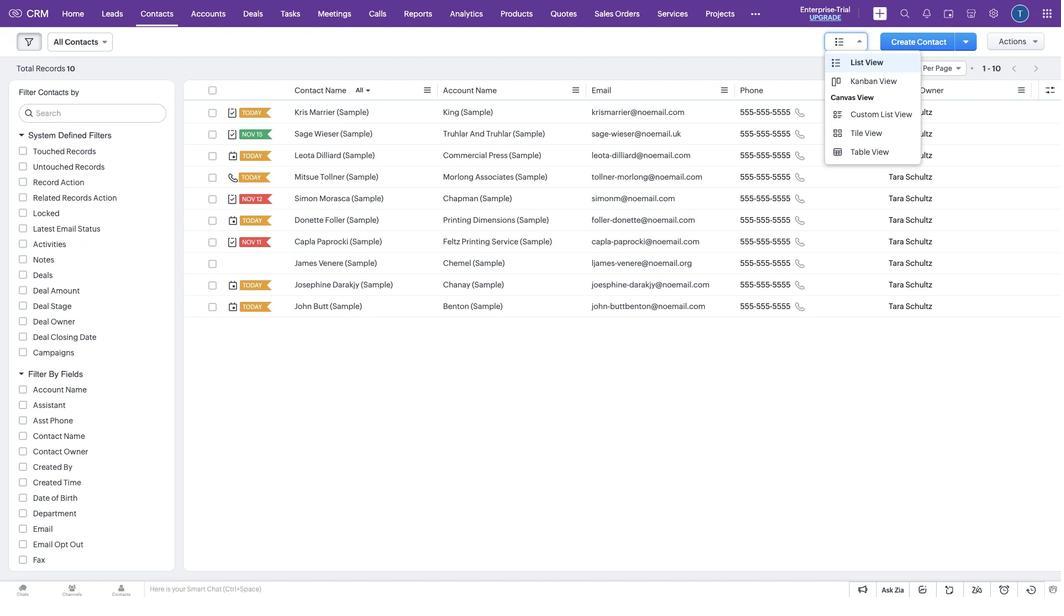 Task type: describe. For each thing, give the bounding box(es) containing it.
wieser@noemail.uk
[[611, 129, 681, 138]]

foller-
[[592, 216, 613, 224]]

list inside "option"
[[881, 110, 893, 119]]

search element
[[894, 0, 917, 27]]

1 5555 from the top
[[773, 108, 791, 117]]

1 schultz from the top
[[906, 108, 933, 117]]

contact up kris
[[295, 86, 324, 95]]

department
[[33, 509, 77, 518]]

5555 for wieser@noemail.uk
[[773, 129, 791, 138]]

(sample) down 'chemel (sample)'
[[472, 280, 504, 289]]

capla
[[295, 237, 316, 246]]

leota-
[[592, 151, 612, 160]]

accounts link
[[182, 0, 235, 27]]

name down fields
[[66, 385, 87, 394]]

krismarrier@noemail.com link
[[592, 107, 685, 118]]

today link for donette
[[240, 216, 263, 226]]

reports
[[404, 9, 432, 18]]

deal owner
[[33, 317, 75, 326]]

benton (sample) link
[[443, 301, 503, 312]]

5 tara from the top
[[889, 194, 904, 203]]

today for kris marrier (sample)
[[242, 109, 262, 116]]

0 horizontal spatial contact name
[[33, 432, 85, 441]]

created for created time
[[33, 478, 62, 487]]

touched records
[[33, 147, 96, 156]]

filter by fields
[[28, 369, 83, 379]]

5555 for venere@noemail.org
[[773, 259, 791, 268]]

tara schultz for buttbenton@noemail.com
[[889, 302, 933, 311]]

1 vertical spatial deals
[[33, 271, 53, 279]]

sage-wieser@noemail.uk link
[[592, 128, 681, 139]]

555-555-5555 for buttbenton@noemail.com
[[740, 302, 791, 311]]

deal closing date
[[33, 333, 97, 341]]

contacts image
[[99, 582, 144, 597]]

all for all
[[356, 87, 363, 94]]

(sample) up sage wieser (sample)
[[337, 108, 369, 117]]

10 Records Per Page field
[[879, 61, 967, 76]]

capla-paprocki@noemail.com
[[592, 237, 700, 246]]

butt
[[313, 302, 329, 311]]

0 vertical spatial contact owner
[[889, 86, 944, 95]]

view for tile view
[[865, 129, 883, 138]]

555-555-5555 for dilliard@noemail.com
[[740, 151, 791, 160]]

11
[[257, 239, 262, 246]]

trial
[[837, 5, 851, 14]]

total records 10
[[17, 64, 75, 73]]

associates
[[475, 172, 514, 181]]

today for mitsue tollner (sample)
[[242, 174, 261, 181]]

(sample) right dilliard
[[343, 151, 375, 160]]

filter contacts by
[[19, 88, 79, 97]]

(sample) right associates
[[516, 172, 547, 181]]

5555 for darakjy@noemail.com
[[773, 280, 791, 289]]

chapman (sample)
[[443, 194, 512, 203]]

(sample) down chanay (sample)
[[471, 302, 503, 311]]

(sample) up printing dimensions (sample) link
[[480, 194, 512, 203]]

reports link
[[395, 0, 441, 27]]

contact inside button
[[917, 37, 947, 46]]

0 horizontal spatial date
[[33, 494, 50, 502]]

(sample) up the commercial press (sample) at top
[[513, 129, 545, 138]]

latest
[[33, 224, 55, 233]]

create contact button
[[881, 33, 958, 51]]

created for created by
[[33, 463, 62, 472]]

tara for buttbenton@noemail.com
[[889, 302, 904, 311]]

name down asst phone
[[64, 432, 85, 441]]

today for john butt (sample)
[[243, 303, 262, 310]]

create menu image
[[873, 7, 887, 20]]

tasks
[[281, 9, 300, 18]]

name up kris marrier (sample)
[[325, 86, 347, 95]]

tara for morlong@noemail.com
[[889, 172, 904, 181]]

james
[[295, 259, 317, 268]]

view for canvas view
[[857, 93, 874, 102]]

dimensions
[[473, 216, 515, 224]]

foller-donette@noemail.com
[[592, 216, 695, 224]]

today for leota dilliard (sample)
[[243, 153, 262, 159]]

1 vertical spatial action
[[93, 193, 117, 202]]

dilliard
[[316, 151, 341, 160]]

schultz for darakjy@noemail.com
[[906, 280, 933, 289]]

related records action
[[33, 193, 117, 202]]

today link for mitsue
[[239, 172, 262, 182]]

view inside the custom list view "option"
[[895, 110, 913, 119]]

tara for wieser@noemail.uk
[[889, 129, 904, 138]]

schultz for dilliard@noemail.com
[[906, 151, 933, 160]]

size image down upgrade
[[835, 37, 844, 47]]

(sample) right the "tollner"
[[346, 172, 378, 181]]

system
[[28, 130, 56, 140]]

1 - 10
[[983, 64, 1001, 73]]

create
[[892, 37, 916, 46]]

sage wieser (sample)
[[295, 129, 372, 138]]

deal for deal closing date
[[33, 333, 49, 341]]

row group containing kris marrier (sample)
[[184, 102, 1061, 317]]

custom list view
[[851, 110, 913, 119]]

king (sample) link
[[443, 107, 493, 118]]

10 records per page
[[885, 64, 952, 72]]

all for all contacts
[[54, 38, 63, 46]]

(sample) up service
[[517, 216, 549, 224]]

tara for dilliard@noemail.com
[[889, 151, 904, 160]]

chapman (sample) link
[[443, 193, 512, 204]]

1 vertical spatial account
[[33, 385, 64, 394]]

record action
[[33, 178, 84, 187]]

john-buttbenton@noemail.com link
[[592, 301, 706, 312]]

touched
[[33, 147, 65, 156]]

records for related
[[62, 193, 92, 202]]

venere
[[319, 259, 343, 268]]

donette
[[295, 216, 324, 224]]

calls
[[369, 9, 387, 18]]

(sample) down the darakjy
[[330, 302, 362, 311]]

commercial
[[443, 151, 487, 160]]

(sample) right service
[[520, 237, 552, 246]]

donette foller (sample) link
[[295, 214, 379, 226]]

1 horizontal spatial account name
[[443, 86, 497, 95]]

chemel (sample)
[[443, 259, 505, 268]]

nov for simon
[[242, 196, 255, 203]]

printing dimensions (sample)
[[443, 216, 549, 224]]

calendar image
[[944, 9, 954, 18]]

contact down asst phone
[[33, 432, 62, 441]]

nov 15 link
[[239, 129, 264, 139]]

555-555-5555 for donette@noemail.com
[[740, 216, 791, 224]]

555-555-5555 for paprocki@noemail.com
[[740, 237, 791, 246]]

2 vertical spatial owner
[[64, 447, 88, 456]]

Other Modules field
[[744, 5, 768, 22]]

deal for deal amount
[[33, 286, 49, 295]]

nov for capla
[[242, 239, 255, 246]]

schultz for paprocki@noemail.com
[[906, 237, 933, 246]]

signals element
[[917, 0, 938, 27]]

analytics
[[450, 9, 483, 18]]

5 tara schultz from the top
[[889, 194, 933, 203]]

tara for donette@noemail.com
[[889, 216, 904, 224]]

create contact
[[892, 37, 947, 46]]

deal for deal owner
[[33, 317, 49, 326]]

press
[[489, 151, 508, 160]]

feltz printing service (sample) link
[[443, 236, 552, 247]]

(sample) right the darakjy
[[361, 280, 393, 289]]

today link for leota
[[240, 151, 263, 161]]

closing
[[51, 333, 78, 341]]

ask zia
[[882, 586, 904, 594]]

by for filter
[[49, 369, 59, 379]]

today for donette foller (sample)
[[243, 217, 262, 224]]

email up fax
[[33, 540, 53, 549]]

james venere (sample)
[[295, 259, 377, 268]]

custom list view option
[[825, 105, 921, 124]]

list box containing list view
[[825, 51, 921, 164]]

time
[[63, 478, 81, 487]]

capla paprocki (sample) link
[[295, 236, 382, 247]]

tollner-morlong@noemail.com link
[[592, 171, 703, 182]]

home link
[[53, 0, 93, 27]]

today link for kris
[[239, 108, 263, 118]]

truhlar and truhlar (sample)
[[443, 129, 545, 138]]

simon
[[295, 194, 318, 203]]

2 truhlar from the left
[[486, 129, 512, 138]]

truhlar and truhlar (sample) link
[[443, 128, 545, 139]]

contacts for filter contacts by
[[38, 88, 69, 97]]

1 truhlar from the left
[[443, 129, 468, 138]]

darakjy@noemail.com
[[629, 280, 710, 289]]

mitsue tollner (sample)
[[295, 172, 378, 181]]

1 horizontal spatial contact name
[[295, 86, 347, 95]]

untouched
[[33, 162, 74, 171]]

joesphine-darakjy@noemail.com
[[592, 280, 710, 289]]

your
[[172, 585, 186, 593]]

filter for filter by fields
[[28, 369, 47, 379]]

leota-dilliard@noemail.com link
[[592, 150, 691, 161]]

5555 for morlong@noemail.com
[[773, 172, 791, 181]]

krismarrier@noemail.com
[[592, 108, 685, 117]]

10 for total records 10
[[67, 64, 75, 73]]

Search text field
[[19, 104, 166, 122]]

(sample) inside 'link'
[[347, 216, 379, 224]]

0 horizontal spatial account name
[[33, 385, 87, 394]]

wieser
[[314, 129, 339, 138]]

0 horizontal spatial phone
[[50, 416, 73, 425]]

commercial press (sample)
[[443, 151, 541, 160]]

0 horizontal spatial action
[[61, 178, 84, 187]]

nov 11
[[242, 239, 262, 246]]

0 vertical spatial printing
[[443, 216, 472, 224]]

actions
[[999, 37, 1027, 46]]

records for untouched
[[75, 162, 105, 171]]

1 tara from the top
[[889, 108, 904, 117]]

nov 15
[[242, 131, 263, 138]]

tasks link
[[272, 0, 309, 27]]

total
[[17, 64, 34, 73]]

quotes link
[[542, 0, 586, 27]]

(sample) down feltz printing service (sample)
[[473, 259, 505, 268]]

morlong associates (sample)
[[443, 172, 547, 181]]



Task type: vqa. For each thing, say whether or not it's contained in the screenshot.
john-buttbenton@noemail.com
yes



Task type: locate. For each thing, give the bounding box(es) containing it.
leota-dilliard@noemail.com
[[592, 151, 691, 160]]

deal up deal stage
[[33, 286, 49, 295]]

555-555-5555 for wieser@noemail.uk
[[740, 129, 791, 138]]

all contacts
[[54, 38, 98, 46]]

10
[[992, 64, 1001, 73], [885, 64, 893, 72], [67, 64, 75, 73]]

schultz for donette@noemail.com
[[906, 216, 933, 224]]

schultz
[[906, 108, 933, 117], [906, 129, 933, 138], [906, 151, 933, 160], [906, 172, 933, 181], [906, 194, 933, 203], [906, 216, 933, 224], [906, 237, 933, 246], [906, 259, 933, 268], [906, 280, 933, 289], [906, 302, 933, 311]]

system defined filters
[[28, 130, 112, 140]]

1 vertical spatial contact owner
[[33, 447, 88, 456]]

3 tara from the top
[[889, 151, 904, 160]]

today
[[242, 109, 262, 116], [243, 153, 262, 159], [242, 174, 261, 181], [243, 217, 262, 224], [243, 282, 262, 289], [243, 303, 262, 310]]

kris marrier (sample) link
[[295, 107, 369, 118]]

1 deal from the top
[[33, 286, 49, 295]]

defined
[[58, 130, 87, 140]]

all inside field
[[54, 38, 63, 46]]

phone
[[740, 86, 763, 95], [50, 416, 73, 425]]

10 right "-" at the right top
[[992, 64, 1001, 73]]

opt
[[54, 540, 68, 549]]

6 555-555-5555 from the top
[[740, 216, 791, 224]]

printing inside "link"
[[462, 237, 490, 246]]

analytics link
[[441, 0, 492, 27]]

untouched records
[[33, 162, 105, 171]]

size image for custom
[[834, 109, 843, 119]]

created down created by
[[33, 478, 62, 487]]

account name
[[443, 86, 497, 95], [33, 385, 87, 394]]

filters
[[89, 130, 112, 140]]

0 vertical spatial owner
[[920, 86, 944, 95]]

10 up by in the top left of the page
[[67, 64, 75, 73]]

0 horizontal spatial by
[[49, 369, 59, 379]]

3 5555 from the top
[[773, 151, 791, 160]]

chanay (sample) link
[[443, 279, 504, 290]]

sales orders
[[595, 9, 640, 18]]

8 5555 from the top
[[773, 259, 791, 268]]

today up nov 12 link
[[242, 174, 261, 181]]

0 vertical spatial all
[[54, 38, 63, 46]]

list right custom
[[881, 110, 893, 119]]

4 deal from the top
[[33, 333, 49, 341]]

1 555-555-5555 from the top
[[740, 108, 791, 117]]

schultz for wieser@noemail.uk
[[906, 129, 933, 138]]

king
[[443, 108, 460, 117]]

nov 11 link
[[239, 237, 263, 247]]

filter by fields button
[[9, 364, 175, 384]]

size image for table view
[[834, 147, 843, 157]]

list box
[[825, 51, 921, 164]]

is
[[166, 585, 171, 593]]

0 vertical spatial created
[[33, 463, 62, 472]]

1 tara schultz from the top
[[889, 108, 933, 117]]

filter down campaigns
[[28, 369, 47, 379]]

9 tara from the top
[[889, 280, 904, 289]]

8 tara from the top
[[889, 259, 904, 268]]

nov left 15
[[242, 131, 255, 138]]

profile element
[[1005, 0, 1036, 27]]

tara for paprocki@noemail.com
[[889, 237, 904, 246]]

view right table
[[872, 148, 889, 156]]

1 created from the top
[[33, 463, 62, 472]]

action up related records action
[[61, 178, 84, 187]]

view up tile view 'option'
[[895, 110, 913, 119]]

view right tile
[[865, 129, 883, 138]]

contact owner up created by
[[33, 447, 88, 456]]

account name down filter by fields
[[33, 385, 87, 394]]

1 vertical spatial filter
[[28, 369, 47, 379]]

0 vertical spatial contacts
[[141, 9, 173, 18]]

contacts left by in the top left of the page
[[38, 88, 69, 97]]

all up total records 10 at the top of the page
[[54, 38, 63, 46]]

1 vertical spatial list
[[881, 110, 893, 119]]

list inside 'option'
[[851, 58, 864, 67]]

capla paprocki (sample)
[[295, 237, 382, 246]]

2 schultz from the top
[[906, 129, 933, 138]]

(sample) right morasca
[[352, 194, 384, 203]]

truhlar
[[443, 129, 468, 138], [486, 129, 512, 138]]

projects link
[[697, 0, 744, 27]]

activities
[[33, 240, 66, 248]]

contact up per
[[917, 37, 947, 46]]

5 5555 from the top
[[773, 194, 791, 203]]

today link for john
[[240, 302, 263, 312]]

deals
[[243, 9, 263, 18], [33, 271, 53, 279]]

today link down nov 15
[[240, 151, 263, 161]]

list view option
[[825, 54, 921, 72]]

deals left tasks
[[243, 9, 263, 18]]

list up kanban
[[851, 58, 864, 67]]

view for table view
[[872, 148, 889, 156]]

5555 for dilliard@noemail.com
[[773, 151, 791, 160]]

size image
[[835, 37, 844, 47], [832, 58, 841, 68], [834, 128, 843, 138], [834, 147, 843, 157]]

schultz for morlong@noemail.com
[[906, 172, 933, 181]]

size image
[[832, 77, 841, 87], [834, 109, 843, 119]]

size image for tile view
[[834, 128, 843, 138]]

deal for deal stage
[[33, 302, 49, 310]]

1 vertical spatial nov
[[242, 196, 255, 203]]

7 schultz from the top
[[906, 237, 933, 246]]

size image left tile
[[834, 128, 843, 138]]

size image inside tile view 'option'
[[834, 128, 843, 138]]

records inside field
[[894, 64, 922, 72]]

(sample) right the paprocki
[[350, 237, 382, 246]]

records down record action
[[62, 193, 92, 202]]

email right latest
[[56, 224, 76, 233]]

9 5555 from the top
[[773, 280, 791, 289]]

locked
[[33, 209, 60, 218]]

1 horizontal spatial account
[[443, 86, 474, 95]]

out
[[70, 540, 83, 549]]

date left of on the bottom of the page
[[33, 494, 50, 502]]

(sample) right foller at the top left of the page
[[347, 216, 379, 224]]

email down department
[[33, 525, 53, 533]]

555-555-5555 for darakjy@noemail.com
[[740, 280, 791, 289]]

10 555-555-5555 from the top
[[740, 302, 791, 311]]

date right 'closing' at the left
[[80, 333, 97, 341]]

1 vertical spatial by
[[63, 463, 72, 472]]

contact down 10 records per page
[[889, 86, 918, 95]]

0 horizontal spatial account
[[33, 385, 64, 394]]

2 tara from the top
[[889, 129, 904, 138]]

5 schultz from the top
[[906, 194, 933, 203]]

schultz for buttbenton@noemail.com
[[906, 302, 933, 311]]

john-buttbenton@noemail.com
[[592, 302, 706, 311]]

2 nov from the top
[[242, 196, 255, 203]]

home
[[62, 9, 84, 18]]

today down nov 15
[[243, 153, 262, 159]]

555-555-5555 for morlong@noemail.com
[[740, 172, 791, 181]]

account up assistant
[[33, 385, 64, 394]]

today link down nov 11
[[240, 280, 263, 290]]

size image inside the custom list view "option"
[[834, 109, 843, 119]]

create menu element
[[867, 0, 894, 27]]

chats image
[[0, 582, 45, 597]]

5555 for buttbenton@noemail.com
[[773, 302, 791, 311]]

4 schultz from the top
[[906, 172, 933, 181]]

contact owner
[[889, 86, 944, 95], [33, 447, 88, 456]]

0 vertical spatial deals
[[243, 9, 263, 18]]

chemel (sample) link
[[443, 258, 505, 269]]

size image inside 'list view' 'option'
[[832, 58, 841, 68]]

deal left stage
[[33, 302, 49, 310]]

all
[[54, 38, 63, 46], [356, 87, 363, 94]]

0 vertical spatial size image
[[832, 77, 841, 87]]

account
[[443, 86, 474, 95], [33, 385, 64, 394]]

view inside table view option
[[872, 148, 889, 156]]

today link up nov 15 link
[[239, 108, 263, 118]]

0 vertical spatial account name
[[443, 86, 497, 95]]

9 schultz from the top
[[906, 280, 933, 289]]

by
[[49, 369, 59, 379], [63, 463, 72, 472]]

tara for venere@noemail.org
[[889, 259, 904, 268]]

12
[[257, 196, 262, 203]]

records down the touched records
[[75, 162, 105, 171]]

darakjy
[[333, 280, 359, 289]]

2 5555 from the top
[[773, 129, 791, 138]]

account up king
[[443, 86, 474, 95]]

10 for 1 - 10
[[992, 64, 1001, 73]]

0 vertical spatial list
[[851, 58, 864, 67]]

ljames-venere@noemail.org
[[592, 259, 692, 268]]

2 created from the top
[[33, 478, 62, 487]]

service
[[492, 237, 519, 246]]

services link
[[649, 0, 697, 27]]

6 tara schultz from the top
[[889, 216, 933, 224]]

contact name up marrier
[[295, 86, 347, 95]]

1 horizontal spatial date
[[80, 333, 97, 341]]

5555 for donette@noemail.com
[[773, 216, 791, 224]]

products
[[501, 9, 533, 18]]

view for list view
[[866, 58, 884, 67]]

today up nov 11 link
[[243, 217, 262, 224]]

view inside kanban view option
[[880, 77, 897, 86]]

profile image
[[1012, 5, 1029, 22]]

10 inside field
[[885, 64, 893, 72]]

records left per
[[894, 64, 922, 72]]

1 horizontal spatial contact owner
[[889, 86, 944, 95]]

tara schultz for wieser@noemail.uk
[[889, 129, 933, 138]]

created up created time
[[33, 463, 62, 472]]

notes
[[33, 255, 54, 264]]

contacts down home link
[[65, 38, 98, 46]]

filter inside dropdown button
[[28, 369, 47, 379]]

today link down the nov 12
[[240, 216, 263, 226]]

0 horizontal spatial contact owner
[[33, 447, 88, 456]]

view down 'list view' 'option'
[[880, 77, 897, 86]]

crm link
[[9, 8, 49, 19]]

owner up created by
[[64, 447, 88, 456]]

size image for list view
[[832, 58, 841, 68]]

8 555-555-5555 from the top
[[740, 259, 791, 268]]

name up king (sample)
[[476, 86, 497, 95]]

filter for filter contacts by
[[19, 88, 36, 97]]

2 vertical spatial contacts
[[38, 88, 69, 97]]

nov left 12
[[242, 196, 255, 203]]

mitsue
[[295, 172, 319, 181]]

3 nov from the top
[[242, 239, 255, 246]]

today left john
[[243, 303, 262, 310]]

1 vertical spatial contacts
[[65, 38, 98, 46]]

today link up nov 12 link
[[239, 172, 262, 182]]

9 555-555-5555 from the top
[[740, 280, 791, 289]]

fax
[[33, 556, 45, 564]]

2 555-555-5555 from the top
[[740, 129, 791, 138]]

(sample) up the darakjy
[[345, 259, 377, 268]]

simonm@noemail.com
[[592, 194, 675, 203]]

printing up 'chemel (sample)'
[[462, 237, 490, 246]]

today link for josephine
[[240, 280, 263, 290]]

navigation
[[1007, 60, 1045, 76]]

mitsue tollner (sample) link
[[295, 171, 378, 182]]

records for touched
[[66, 147, 96, 156]]

donette foller (sample)
[[295, 216, 379, 224]]

10 up kanban view
[[885, 64, 893, 72]]

paprocki@noemail.com
[[614, 237, 700, 246]]

row group
[[184, 102, 1061, 317]]

quotes
[[551, 9, 577, 18]]

1 vertical spatial owner
[[51, 317, 75, 326]]

0 vertical spatial contact name
[[295, 86, 347, 95]]

2 tara schultz from the top
[[889, 129, 933, 138]]

8 schultz from the top
[[906, 259, 933, 268]]

7 tara from the top
[[889, 237, 904, 246]]

1 horizontal spatial all
[[356, 87, 363, 94]]

kanban view
[[851, 77, 897, 86]]

2 horizontal spatial 10
[[992, 64, 1001, 73]]

tollner-
[[592, 172, 617, 181]]

1 vertical spatial all
[[356, 87, 363, 94]]

1 horizontal spatial deals
[[243, 9, 263, 18]]

date
[[80, 333, 97, 341], [33, 494, 50, 502]]

tara schultz for venere@noemail.org
[[889, 259, 933, 268]]

accounts
[[191, 9, 226, 18]]

0 vertical spatial phone
[[740, 86, 763, 95]]

by up time at the bottom left of page
[[63, 463, 72, 472]]

7 tara schultz from the top
[[889, 237, 933, 246]]

5 555-555-5555 from the top
[[740, 194, 791, 203]]

0 vertical spatial action
[[61, 178, 84, 187]]

view down kanban
[[857, 93, 874, 102]]

6 5555 from the top
[[773, 216, 791, 224]]

1 horizontal spatial action
[[93, 193, 117, 202]]

view for kanban view
[[880, 77, 897, 86]]

today link left john
[[240, 302, 263, 312]]

1 vertical spatial contact name
[[33, 432, 85, 441]]

0 horizontal spatial list
[[851, 58, 864, 67]]

3 tara schultz from the top
[[889, 151, 933, 160]]

simonm@noemail.com link
[[592, 193, 675, 204]]

truhlar left 'and'
[[443, 129, 468, 138]]

1 vertical spatial printing
[[462, 237, 490, 246]]

10 5555 from the top
[[773, 302, 791, 311]]

1 horizontal spatial by
[[63, 463, 72, 472]]

josephine
[[295, 280, 331, 289]]

0 vertical spatial filter
[[19, 88, 36, 97]]

deal down deal stage
[[33, 317, 49, 326]]

john-
[[592, 302, 610, 311]]

size image down 'canvas'
[[834, 109, 843, 119]]

tara schultz for donette@noemail.com
[[889, 216, 933, 224]]

canvas view
[[831, 93, 874, 102]]

1 vertical spatial size image
[[834, 109, 843, 119]]

1 horizontal spatial list
[[881, 110, 893, 119]]

records for total
[[36, 64, 65, 73]]

view inside 'list view' 'option'
[[866, 58, 884, 67]]

records for 10
[[894, 64, 922, 72]]

9 tara schultz from the top
[[889, 280, 933, 289]]

size image for kanban
[[832, 77, 841, 87]]

today down nov 11
[[243, 282, 262, 289]]

10 tara schultz from the top
[[889, 302, 933, 311]]

tile view option
[[825, 124, 921, 143]]

deals link
[[235, 0, 272, 27]]

all up 'kris marrier (sample)' link
[[356, 87, 363, 94]]

5555
[[773, 108, 791, 117], [773, 129, 791, 138], [773, 151, 791, 160], [773, 172, 791, 181], [773, 194, 791, 203], [773, 216, 791, 224], [773, 237, 791, 246], [773, 259, 791, 268], [773, 280, 791, 289], [773, 302, 791, 311]]

upgrade
[[810, 14, 841, 21]]

table view
[[851, 148, 889, 156]]

by inside dropdown button
[[49, 369, 59, 379]]

marrier
[[309, 108, 335, 117]]

sage
[[295, 129, 313, 138]]

6 schultz from the top
[[906, 216, 933, 224]]

asst phone
[[33, 416, 73, 425]]

stage
[[51, 302, 72, 310]]

size image left table
[[834, 147, 843, 157]]

josephine darakjy (sample)
[[295, 280, 393, 289]]

0 vertical spatial account
[[443, 86, 474, 95]]

contact name down asst phone
[[33, 432, 85, 441]]

7 555-555-5555 from the top
[[740, 237, 791, 246]]

10 schultz from the top
[[906, 302, 933, 311]]

signals image
[[923, 9, 931, 18]]

capla-
[[592, 237, 614, 246]]

today up nov 15 link
[[242, 109, 262, 116]]

channels image
[[49, 582, 95, 597]]

view inside tile view 'option'
[[865, 129, 883, 138]]

1 vertical spatial date
[[33, 494, 50, 502]]

0 horizontal spatial deals
[[33, 271, 53, 279]]

crm
[[27, 8, 49, 19]]

contacts right leads
[[141, 9, 173, 18]]

contacts inside field
[[65, 38, 98, 46]]

4 tara schultz from the top
[[889, 172, 933, 181]]

3 555-555-5555 from the top
[[740, 151, 791, 160]]

records up the filter contacts by
[[36, 64, 65, 73]]

3 schultz from the top
[[906, 151, 933, 160]]

schultz for venere@noemail.org
[[906, 259, 933, 268]]

size image inside kanban view option
[[832, 77, 841, 87]]

contact up created by
[[33, 447, 62, 456]]

10 inside total records 10
[[67, 64, 75, 73]]

0 vertical spatial nov
[[242, 131, 255, 138]]

kanban view option
[[825, 72, 921, 91]]

related
[[33, 193, 60, 202]]

created
[[33, 463, 62, 472], [33, 478, 62, 487]]

page
[[936, 64, 952, 72]]

size image left list view at the right top
[[832, 58, 841, 68]]

venere@noemail.org
[[617, 259, 692, 268]]

tara for darakjy@noemail.com
[[889, 280, 904, 289]]

view up kanban view
[[866, 58, 884, 67]]

today for josephine darakjy (sample)
[[243, 282, 262, 289]]

size image inside table view option
[[834, 147, 843, 157]]

by for created
[[63, 463, 72, 472]]

7 5555 from the top
[[773, 237, 791, 246]]

1 horizontal spatial phone
[[740, 86, 763, 95]]

leads
[[102, 9, 123, 18]]

3 deal from the top
[[33, 317, 49, 326]]

0 horizontal spatial 10
[[67, 64, 75, 73]]

nov for sage
[[242, 131, 255, 138]]

tara schultz for morlong@noemail.com
[[889, 172, 933, 181]]

morlong
[[443, 172, 474, 181]]

account name up king (sample)
[[443, 86, 497, 95]]

8 tara schultz from the top
[[889, 259, 933, 268]]

contacts for all contacts
[[65, 38, 98, 46]]

None field
[[825, 33, 868, 51]]

4 5555 from the top
[[773, 172, 791, 181]]

1 horizontal spatial truhlar
[[486, 129, 512, 138]]

(sample) up 'and'
[[461, 108, 493, 117]]

1 nov from the top
[[242, 131, 255, 138]]

deal up campaigns
[[33, 333, 49, 341]]

search image
[[901, 9, 910, 18]]

0 horizontal spatial truhlar
[[443, 129, 468, 138]]

nov left 11
[[242, 239, 255, 246]]

4 tara from the top
[[889, 172, 904, 181]]

per
[[923, 64, 934, 72]]

1 vertical spatial phone
[[50, 416, 73, 425]]

tollner-morlong@noemail.com
[[592, 172, 703, 181]]

10 tara from the top
[[889, 302, 904, 311]]

action up status on the left of page
[[93, 193, 117, 202]]

0 horizontal spatial all
[[54, 38, 63, 46]]

2 vertical spatial nov
[[242, 239, 255, 246]]

printing down chapman
[[443, 216, 472, 224]]

1 horizontal spatial 10
[[885, 64, 893, 72]]

tara schultz for paprocki@noemail.com
[[889, 237, 933, 246]]

tara schultz for dilliard@noemail.com
[[889, 151, 933, 160]]

(sample) right press
[[509, 151, 541, 160]]

projects
[[706, 9, 735, 18]]

1 vertical spatial account name
[[33, 385, 87, 394]]

(ctrl+space)
[[223, 585, 261, 593]]

by left fields
[[49, 369, 59, 379]]

table view option
[[825, 143, 921, 161]]

5555 for paprocki@noemail.com
[[773, 237, 791, 246]]

(sample) right wieser
[[341, 129, 372, 138]]

owner up 'closing' at the left
[[51, 317, 75, 326]]

All Contacts field
[[48, 33, 113, 51]]

tile
[[851, 129, 863, 138]]

555-555-5555 for venere@noemail.org
[[740, 259, 791, 268]]

leota
[[295, 151, 315, 160]]

of
[[51, 494, 59, 502]]

tara schultz for darakjy@noemail.com
[[889, 280, 933, 289]]

1 vertical spatial created
[[33, 478, 62, 487]]

4 555-555-5555 from the top
[[740, 172, 791, 181]]

0 vertical spatial by
[[49, 369, 59, 379]]

6 tara from the top
[[889, 216, 904, 224]]

owner
[[920, 86, 944, 95], [51, 317, 75, 326], [64, 447, 88, 456]]

owner down per
[[920, 86, 944, 95]]

email up krismarrier@noemail.com link
[[592, 86, 611, 95]]

0 vertical spatial date
[[80, 333, 97, 341]]

records down "defined"
[[66, 147, 96, 156]]

sales
[[595, 9, 614, 18]]

2 deal from the top
[[33, 302, 49, 310]]



